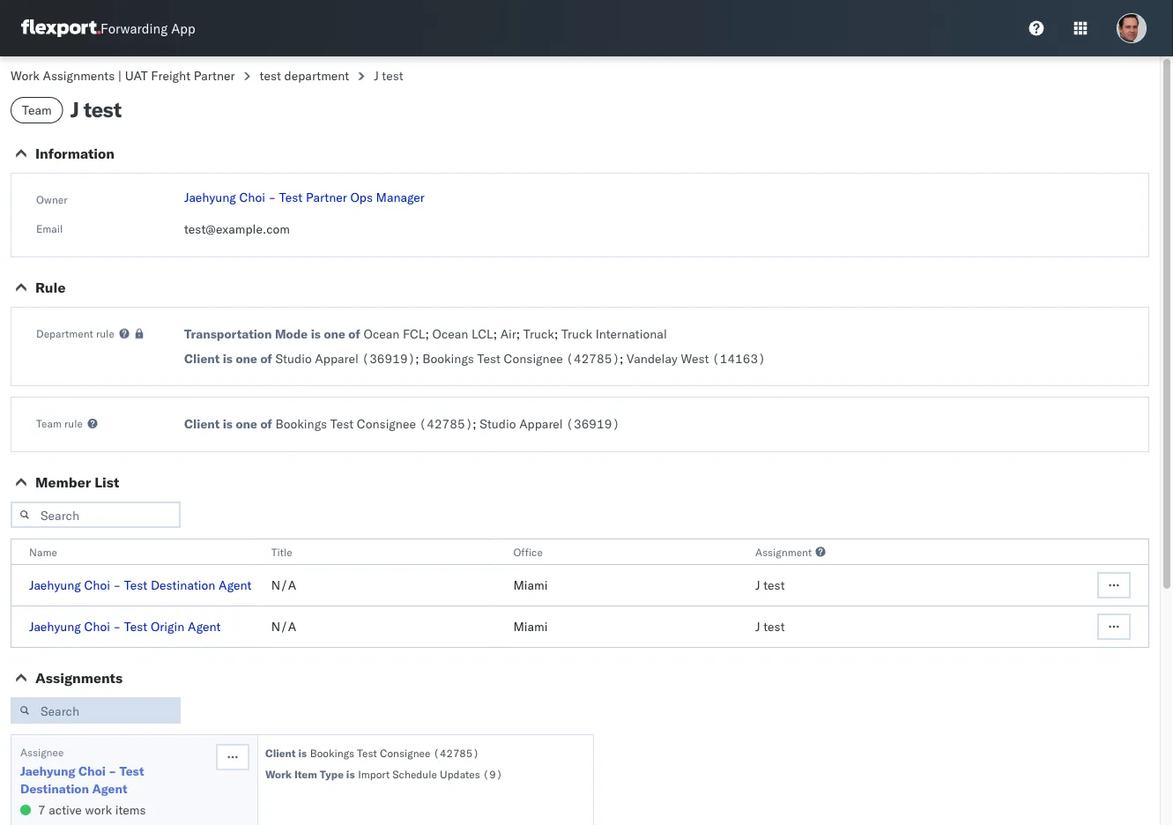 Task type: locate. For each thing, give the bounding box(es) containing it.
truck right air
[[523, 326, 554, 342]]

work for work assignments | uat freight partner
[[11, 68, 40, 83]]

1 vertical spatial of
[[260, 351, 272, 366]]

2 vertical spatial (42785)
[[433, 746, 479, 759]]

studio down studio apparel (36919) ; bookings test consignee (42785) ; vandelay west (14163)
[[480, 416, 516, 432]]

2 vertical spatial agent
[[92, 781, 127, 796]]

test
[[260, 68, 281, 83], [382, 68, 403, 83], [84, 96, 121, 123], [764, 577, 785, 593], [764, 619, 785, 634]]

jaehyung choi - test destination agent link up items on the bottom left
[[20, 763, 214, 798]]

one for bookings test consignee (42785)
[[236, 416, 257, 432]]

jaehyung choi - test destination agent link up jaehyung choi - test origin agent
[[29, 577, 252, 593]]

2 vertical spatial client
[[265, 746, 296, 759]]

jaehyung choi - test partner ops manager link
[[184, 190, 425, 205]]

0 horizontal spatial studio
[[275, 351, 312, 366]]

client
[[184, 351, 220, 366], [184, 416, 220, 432], [265, 746, 296, 759]]

agent
[[219, 577, 252, 593], [188, 619, 221, 634], [92, 781, 127, 796]]

jaehyung choi - test destination agent link
[[29, 577, 252, 593], [20, 763, 214, 798]]

email
[[36, 222, 63, 235]]

0 vertical spatial team
[[22, 102, 52, 118]]

team for team
[[22, 102, 52, 118]]

manager
[[376, 190, 425, 205]]

consignee
[[504, 351, 563, 366], [357, 416, 416, 432], [380, 746, 431, 759]]

work assignments | uat freight partner
[[11, 68, 235, 83]]

1 client is one of from the top
[[184, 351, 272, 366]]

0 vertical spatial miami
[[513, 577, 548, 593]]

0 horizontal spatial (36919)
[[362, 351, 415, 366]]

partner right freight
[[194, 68, 235, 83]]

transportation mode is one of
[[184, 326, 360, 342]]

updates
[[440, 767, 480, 781]]

miami
[[513, 577, 548, 593], [513, 619, 548, 634]]

work
[[11, 68, 40, 83], [265, 767, 292, 781]]

0 vertical spatial agent
[[219, 577, 252, 593]]

studio down mode
[[275, 351, 312, 366]]

of
[[349, 326, 360, 342], [260, 351, 272, 366], [260, 416, 272, 432]]

assignment
[[756, 545, 812, 558]]

owner
[[36, 193, 67, 206]]

forwarding app link
[[21, 19, 195, 37]]

1 horizontal spatial rule
[[96, 327, 114, 340]]

ocean left fcl
[[364, 326, 400, 342]]

1 vertical spatial assignments
[[35, 669, 123, 687]]

type
[[320, 767, 344, 781]]

west
[[681, 351, 709, 366]]

ocean left lcl
[[432, 326, 468, 342]]

0 vertical spatial studio
[[275, 351, 312, 366]]

j
[[374, 68, 379, 83], [70, 96, 79, 123], [756, 577, 760, 593], [756, 619, 760, 634]]

1 vertical spatial work
[[265, 767, 292, 781]]

rule right department
[[96, 327, 114, 340]]

2 vertical spatial one
[[236, 416, 257, 432]]

0 vertical spatial of
[[349, 326, 360, 342]]

apparel down transportation mode is one of
[[315, 351, 359, 366]]

list
[[95, 473, 119, 491]]

1 vertical spatial client
[[184, 416, 220, 432]]

0 vertical spatial n/a
[[271, 577, 296, 593]]

1 horizontal spatial work
[[265, 767, 292, 781]]

active
[[49, 802, 82, 818]]

7
[[38, 802, 46, 818]]

0 vertical spatial bookings
[[422, 351, 474, 366]]

assignments
[[43, 68, 115, 83], [35, 669, 123, 687]]

1 vertical spatial n/a
[[271, 619, 296, 634]]

jaehyung for jaehyung choi - test partner ops manager
[[184, 190, 236, 205]]

0 vertical spatial consignee
[[504, 351, 563, 366]]

destination up origin
[[151, 577, 216, 593]]

work down flexport. image
[[11, 68, 40, 83]]

of for studio apparel (36919)
[[260, 351, 272, 366]]

agent for jaehyung choi - test destination agent
[[219, 577, 252, 593]]

1 vertical spatial miami
[[513, 619, 548, 634]]

agent inside "assignee jaehyung choi - test destination agent"
[[92, 781, 127, 796]]

title
[[271, 545, 292, 558]]

2 n/a from the top
[[271, 619, 296, 634]]

0 horizontal spatial destination
[[20, 781, 89, 796]]

test@example.com
[[184, 221, 290, 237]]

forwarding
[[100, 20, 168, 37]]

|
[[118, 68, 122, 83]]

0 vertical spatial work
[[11, 68, 40, 83]]

international
[[596, 326, 667, 342]]

1 horizontal spatial partner
[[306, 190, 347, 205]]

2 client is one of from the top
[[184, 416, 272, 432]]

bookings test consignee (42785) ; studio apparel (36919)
[[275, 416, 620, 432]]

choi up test@example.com
[[239, 190, 265, 205]]

0 vertical spatial client is one of
[[184, 351, 272, 366]]

0 horizontal spatial ocean
[[364, 326, 400, 342]]

Search text field
[[11, 502, 181, 528]]

j test
[[374, 68, 403, 83], [70, 96, 121, 123], [756, 577, 785, 593], [756, 619, 785, 634]]

choi down jaehyung choi - test destination agent
[[84, 619, 110, 634]]

2 ocean from the left
[[432, 326, 468, 342]]

vandelay
[[627, 351, 678, 366]]

1 vertical spatial (42785)
[[419, 416, 473, 432]]

client is bookings test consignee (42785)
[[265, 746, 479, 759]]

1 horizontal spatial truck
[[561, 326, 592, 342]]

forwarding app
[[100, 20, 195, 37]]

studio apparel (36919) ; bookings test consignee (42785) ; vandelay west (14163)
[[275, 351, 766, 366]]

jaehyung choi - test origin agent link
[[29, 619, 221, 634]]

1 vertical spatial one
[[236, 351, 257, 366]]

1 truck from the left
[[523, 326, 554, 342]]

2 truck from the left
[[561, 326, 592, 342]]

2 vertical spatial of
[[260, 416, 272, 432]]

origin
[[151, 619, 185, 634]]

assignments up search text box
[[35, 669, 123, 687]]

test inside "assignee jaehyung choi - test destination agent"
[[119, 763, 144, 779]]

import
[[358, 767, 390, 781]]

0 vertical spatial destination
[[151, 577, 216, 593]]

rule for department rule
[[96, 327, 114, 340]]

partner left ops
[[306, 190, 347, 205]]

miami for jaehyung choi - test origin agent
[[513, 619, 548, 634]]

is
[[311, 326, 321, 342], [223, 351, 233, 366], [223, 416, 233, 432], [298, 746, 307, 759], [346, 767, 355, 781]]

1 vertical spatial jaehyung choi - test destination agent link
[[20, 763, 214, 798]]

assignments left the '|'
[[43, 68, 115, 83]]

choi for partner
[[239, 190, 265, 205]]

1 vertical spatial agent
[[188, 619, 221, 634]]

0 horizontal spatial rule
[[64, 417, 83, 430]]

0 vertical spatial client
[[184, 351, 220, 366]]

1 vertical spatial team
[[36, 417, 62, 430]]

- down jaehyung choi - test destination agent
[[113, 619, 121, 634]]

(14163)
[[712, 351, 766, 366]]

apparel down studio apparel (36919) ; bookings test consignee (42785) ; vandelay west (14163)
[[519, 416, 563, 432]]

choi up 7 active work items
[[78, 763, 106, 779]]

jaehyung choi - test origin agent
[[29, 619, 221, 634]]

1 miami from the top
[[513, 577, 548, 593]]

(36919)
[[362, 351, 415, 366], [566, 416, 620, 432]]

1 horizontal spatial ocean
[[432, 326, 468, 342]]

n/a
[[271, 577, 296, 593], [271, 619, 296, 634]]

miami for jaehyung choi - test destination agent
[[513, 577, 548, 593]]

team
[[22, 102, 52, 118], [36, 417, 62, 430]]

truck left international on the right top of page
[[561, 326, 592, 342]]

apparel
[[315, 351, 359, 366], [519, 416, 563, 432]]

0 horizontal spatial apparel
[[315, 351, 359, 366]]

-
[[268, 190, 276, 205], [113, 577, 121, 593], [113, 619, 121, 634], [109, 763, 116, 779]]

truck
[[523, 326, 554, 342], [561, 326, 592, 342]]

ocean
[[364, 326, 400, 342], [432, 326, 468, 342]]

(42785)
[[566, 351, 620, 366], [419, 416, 473, 432], [433, 746, 479, 759]]

jaehyung inside "assignee jaehyung choi - test destination agent"
[[20, 763, 75, 779]]

fcl
[[403, 326, 425, 342]]

0 horizontal spatial truck
[[523, 326, 554, 342]]

rule
[[96, 327, 114, 340], [64, 417, 83, 430]]

test
[[279, 190, 303, 205], [477, 351, 501, 366], [330, 416, 354, 432], [124, 577, 147, 593], [124, 619, 147, 634], [357, 746, 377, 759], [119, 763, 144, 779]]

client is one of
[[184, 351, 272, 366], [184, 416, 272, 432]]

1 horizontal spatial (36919)
[[566, 416, 620, 432]]

- up test@example.com
[[268, 190, 276, 205]]

1 n/a from the top
[[271, 577, 296, 593]]

work left item
[[265, 767, 292, 781]]

information
[[35, 145, 115, 162]]

destination up active
[[20, 781, 89, 796]]

0 vertical spatial one
[[324, 326, 345, 342]]

;
[[425, 326, 429, 342], [493, 326, 497, 342], [516, 326, 520, 342], [554, 326, 558, 342], [415, 351, 419, 366], [620, 351, 624, 366], [473, 416, 477, 432]]

1 vertical spatial rule
[[64, 417, 83, 430]]

bookings
[[422, 351, 474, 366], [275, 416, 327, 432], [310, 746, 354, 759]]

0 horizontal spatial partner
[[194, 68, 235, 83]]

- up work
[[109, 763, 116, 779]]

destination inside "assignee jaehyung choi - test destination agent"
[[20, 781, 89, 796]]

rule up member list
[[64, 417, 83, 430]]

destination
[[151, 577, 216, 593], [20, 781, 89, 796]]

one
[[324, 326, 345, 342], [236, 351, 257, 366], [236, 416, 257, 432]]

studio
[[275, 351, 312, 366], [480, 416, 516, 432]]

0 vertical spatial rule
[[96, 327, 114, 340]]

work for work item type is
[[265, 767, 292, 781]]

1 vertical spatial studio
[[480, 416, 516, 432]]

1 horizontal spatial destination
[[151, 577, 216, 593]]

member list
[[35, 473, 119, 491]]

assignee
[[20, 745, 64, 759]]

choi up jaehyung choi - test origin agent link
[[84, 577, 110, 593]]

1 vertical spatial partner
[[306, 190, 347, 205]]

- up jaehyung choi - test origin agent link
[[113, 577, 121, 593]]

2 miami from the top
[[513, 619, 548, 634]]

team up member
[[36, 417, 62, 430]]

jaehyung
[[184, 190, 236, 205], [29, 577, 81, 593], [29, 619, 81, 634], [20, 763, 75, 779]]

1 horizontal spatial apparel
[[519, 416, 563, 432]]

1 vertical spatial destination
[[20, 781, 89, 796]]

1 vertical spatial client is one of
[[184, 416, 272, 432]]

choi
[[239, 190, 265, 205], [84, 577, 110, 593], [84, 619, 110, 634], [78, 763, 106, 779]]

partner
[[194, 68, 235, 83], [306, 190, 347, 205]]

member
[[35, 473, 91, 491]]

0 horizontal spatial work
[[11, 68, 40, 83]]

team up information
[[22, 102, 52, 118]]

air
[[500, 326, 516, 342]]

jaehyung choi - test destination agent
[[29, 577, 252, 593]]



Task type: vqa. For each thing, say whether or not it's contained in the screenshot.
Studio
yes



Task type: describe. For each thing, give the bounding box(es) containing it.
0 vertical spatial jaehyung choi - test destination agent link
[[29, 577, 252, 593]]

uat
[[125, 68, 148, 83]]

0 vertical spatial assignments
[[43, 68, 115, 83]]

- for destination
[[113, 577, 121, 593]]

1 vertical spatial (36919)
[[566, 416, 620, 432]]

1 vertical spatial apparel
[[519, 416, 563, 432]]

0 vertical spatial apparel
[[315, 351, 359, 366]]

jaehyung choi - test partner ops manager
[[184, 190, 425, 205]]

flexport. image
[[21, 19, 100, 37]]

name
[[29, 545, 57, 558]]

team for team rule
[[36, 417, 62, 430]]

choi for destination
[[84, 577, 110, 593]]

lcl
[[472, 326, 493, 342]]

jaehyung for jaehyung choi - test destination agent
[[29, 577, 81, 593]]

work assignments | uat freight partner link
[[11, 68, 235, 83]]

(9)
[[483, 767, 503, 781]]

client is one of for bookings test consignee (42785)
[[184, 416, 272, 432]]

- inside "assignee jaehyung choi - test destination agent"
[[109, 763, 116, 779]]

choi inside "assignee jaehyung choi - test destination agent"
[[78, 763, 106, 779]]

7 active work items
[[38, 802, 146, 818]]

2 vertical spatial bookings
[[310, 746, 354, 759]]

2 vertical spatial consignee
[[380, 746, 431, 759]]

- for origin
[[113, 619, 121, 634]]

client for bookings test consignee (42785)
[[184, 416, 220, 432]]

import schedule updates (9)
[[358, 767, 503, 781]]

1 vertical spatial bookings
[[275, 416, 327, 432]]

agent for jaehyung choi - test origin agent
[[188, 619, 221, 634]]

0 vertical spatial (42785)
[[566, 351, 620, 366]]

test department
[[260, 68, 349, 83]]

0 vertical spatial partner
[[194, 68, 235, 83]]

ops
[[350, 190, 373, 205]]

one for studio apparel (36919)
[[236, 351, 257, 366]]

ocean fcl ; ocean lcl ; air ; truck ; truck international
[[364, 326, 667, 342]]

work
[[85, 802, 112, 818]]

1 vertical spatial consignee
[[357, 416, 416, 432]]

mode
[[275, 326, 308, 342]]

0 vertical spatial (36919)
[[362, 351, 415, 366]]

rule
[[35, 279, 66, 296]]

client is one of for studio apparel (36919)
[[184, 351, 272, 366]]

rule for team rule
[[64, 417, 83, 430]]

1 ocean from the left
[[364, 326, 400, 342]]

team rule
[[36, 417, 83, 430]]

department rule
[[36, 327, 114, 340]]

of for bookings test consignee (42785)
[[260, 416, 272, 432]]

choi for origin
[[84, 619, 110, 634]]

items
[[115, 802, 146, 818]]

department
[[36, 327, 93, 340]]

n/a for jaehyung choi - test destination agent
[[271, 577, 296, 593]]

item
[[294, 767, 317, 781]]

work item type is
[[265, 767, 355, 781]]

test department link
[[260, 68, 349, 83]]

department
[[284, 68, 349, 83]]

freight
[[151, 68, 190, 83]]

- for partner
[[268, 190, 276, 205]]

transportation
[[184, 326, 272, 342]]

app
[[171, 20, 195, 37]]

Search text field
[[11, 697, 181, 724]]

assignee jaehyung choi - test destination agent
[[20, 745, 144, 796]]

client for studio apparel (36919)
[[184, 351, 220, 366]]

schedule
[[392, 767, 437, 781]]

1 horizontal spatial studio
[[480, 416, 516, 432]]

office
[[513, 545, 543, 558]]

n/a for jaehyung choi - test origin agent
[[271, 619, 296, 634]]

jaehyung for jaehyung choi - test origin agent
[[29, 619, 81, 634]]



